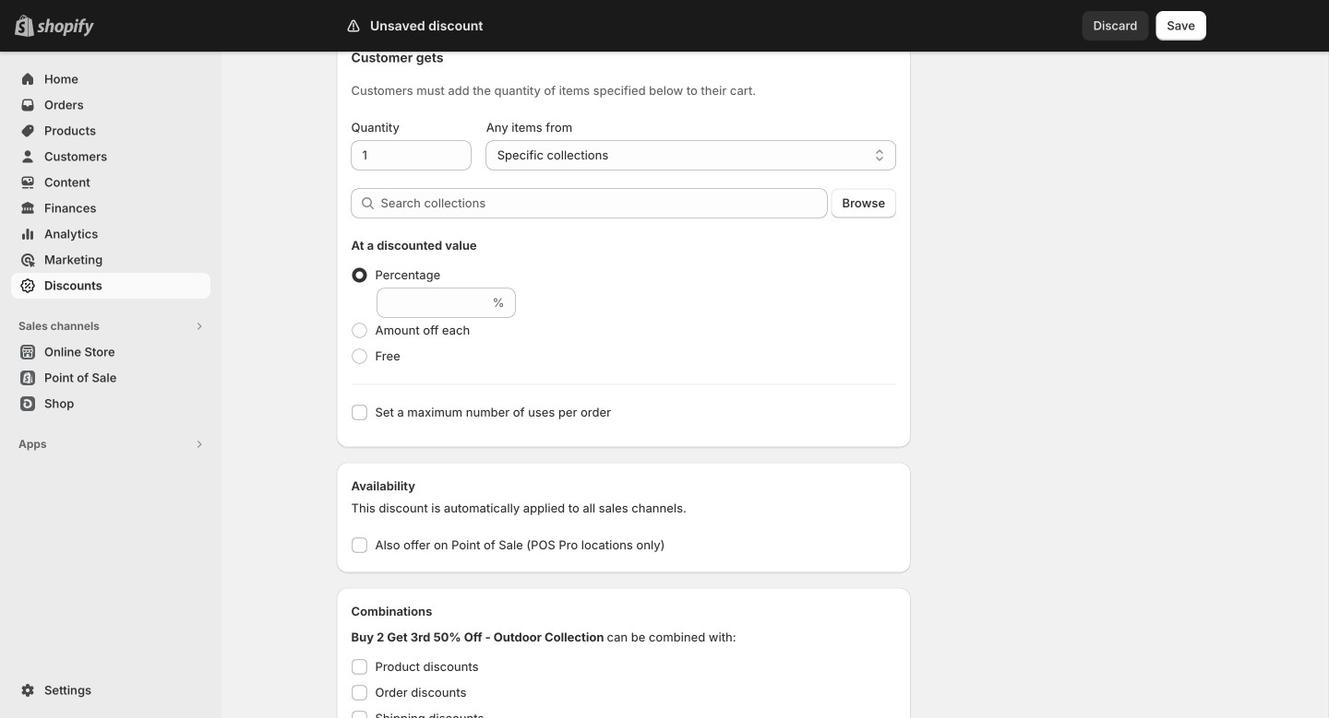 Task type: vqa. For each thing, say whether or not it's contained in the screenshot.
'My Store' image
no



Task type: describe. For each thing, give the bounding box(es) containing it.
shopify image
[[37, 18, 94, 37]]



Task type: locate. For each thing, give the bounding box(es) containing it.
None text field
[[351, 141, 471, 170]]

None text field
[[377, 288, 489, 318]]

Search collections text field
[[381, 189, 827, 218]]



